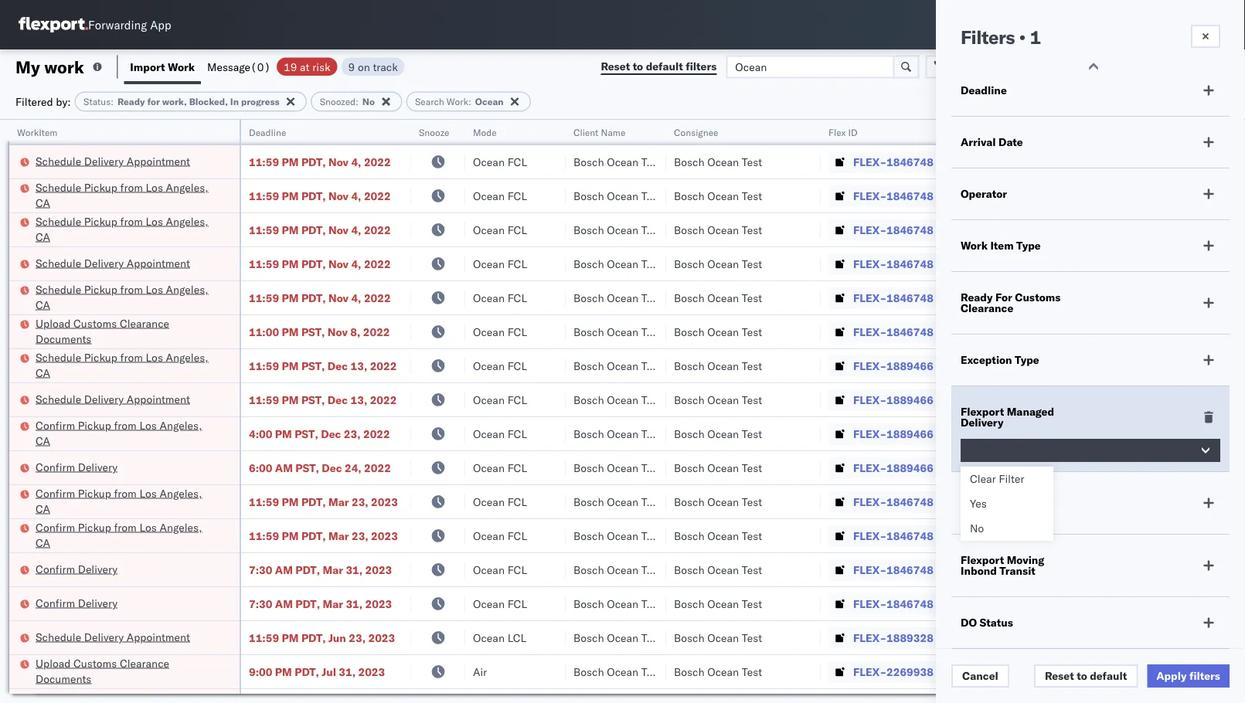 Task type: describe. For each thing, give the bounding box(es) containing it.
1 flex-1889466 from the top
[[854, 359, 934, 373]]

11:59 pm pdt, mar 23, 2023 for confirm pickup from los angeles, ca link corresponding to second confirm pickup from los angeles, ca button from the bottom of the page
[[249, 495, 398, 509]]

appointment for 11:59 pm pdt, nov 4, 2022
[[127, 256, 190, 270]]

31, for upload customs clearance documents
[[339, 665, 356, 679]]

1 11:59 pm pst, dec 13, 2022 from the top
[[249, 359, 397, 373]]

ca for second confirm pickup from los angeles, ca button from the bottom of the page
[[36, 502, 50, 516]]

nov for 1st schedule pickup from los angeles, ca button from the top of the page
[[329, 189, 349, 203]]

flex id
[[829, 126, 858, 138]]

flex-1846748 for second confirm delivery link from the bottom of the page
[[854, 563, 934, 577]]

on
[[358, 60, 370, 73]]

2 ocean fcl from the top
[[473, 189, 527, 203]]

upload customs clearance documents link for 9:00
[[36, 656, 220, 687]]

10 flex- from the top
[[854, 461, 887, 475]]

13 ocean fcl from the top
[[473, 563, 527, 577]]

item
[[991, 239, 1014, 252]]

deadline button
[[241, 123, 396, 138]]

upload for 9:00 pm pdt, jul 31, 2023
[[36, 657, 71, 670]]

pm for 3rd confirm pickup from los angeles, ca button from the bottom of the page
[[275, 427, 292, 441]]

10 ocean fcl from the top
[[473, 461, 527, 475]]

3 uetu5238478 from the top
[[1035, 427, 1111, 440]]

1 horizontal spatial no
[[970, 522, 985, 535]]

progress
[[241, 96, 280, 107]]

7 hlxu8034992 from the top
[[1117, 495, 1193, 508]]

upload customs clearance documents button for 9:00 pm pdt, jul 31, 2023
[[36, 656, 220, 689]]

pickup for first schedule pickup from los angeles, ca button from the bottom of the page
[[84, 351, 117, 364]]

flex id button
[[821, 123, 929, 138]]

ca for first schedule pickup from los angeles, ca button from the bottom of the page
[[36, 366, 50, 380]]

schedule pickup from los angeles, ca link for 3rd schedule pickup from los angeles, ca button from the bottom
[[36, 214, 220, 245]]

: for snoozed
[[356, 96, 359, 107]]

13 flex- from the top
[[854, 563, 887, 577]]

flexport import customs
[[961, 491, 1042, 515]]

schedule delivery appointment for 11:59 pm pst, dec 13, 2022
[[36, 392, 190, 406]]

workitem
[[17, 126, 57, 138]]

confirm pickup from los angeles, ca for confirm pickup from los angeles, ca link related to 3rd confirm pickup from los angeles, ca button from the bottom of the page
[[36, 419, 202, 448]]

1 appointment from the top
[[127, 154, 190, 168]]

2 horizontal spatial work
[[961, 239, 988, 252]]

forwarding app link
[[19, 17, 171, 32]]

abcdefg78456546 for 4:00 pm pst, dec 23, 2022
[[1053, 427, 1157, 441]]

client name
[[574, 126, 626, 138]]

6 hlxu6269489, from the top
[[1035, 325, 1114, 338]]

date
[[999, 135, 1024, 149]]

1 lhuu7894563, uetu5238478 from the top
[[953, 359, 1111, 372]]

do status
[[961, 616, 1014, 630]]

1 ocean fcl from the top
[[473, 155, 527, 169]]

import work
[[130, 60, 195, 73]]

6 ocean fcl from the top
[[473, 325, 527, 339]]

1846748 for second confirm pickup from los angeles, ca button from the bottom of the page
[[887, 495, 934, 509]]

flex-1846748 for confirm pickup from los angeles, ca link for third confirm pickup from los angeles, ca button
[[854, 529, 934, 543]]

ready inside ready for customs clearance
[[961, 291, 993, 304]]

lcl
[[508, 631, 527, 645]]

flex-2269938
[[854, 665, 934, 679]]

10 11:59 from the top
[[249, 631, 279, 645]]

4 fcl from the top
[[508, 257, 527, 271]]

flexport moving inbond transit
[[961, 554, 1045, 578]]

reset to default button
[[1035, 665, 1138, 688]]

los for 3rd schedule pickup from los angeles, ca button from the bottom
[[146, 215, 163, 228]]

jun
[[329, 631, 346, 645]]

ca for third confirm pickup from los angeles, ca button
[[36, 536, 50, 550]]

2 4, from the top
[[351, 189, 361, 203]]

resize handle column header for mode
[[547, 120, 566, 704]]

snoozed
[[320, 96, 356, 107]]

10 flex-1846748 from the top
[[854, 597, 934, 611]]

cancel button
[[952, 665, 1010, 688]]

2 confirm from the top
[[36, 460, 75, 474]]

work for import
[[168, 60, 195, 73]]

--
[[1053, 665, 1067, 679]]

reset to default filters button
[[592, 55, 726, 78]]

clear filter
[[970, 472, 1025, 486]]

schedule pickup from los angeles, ca for 3rd schedule pickup from los angeles, ca button from the bottom's 'schedule pickup from los angeles, ca' link
[[36, 215, 208, 244]]

31, for confirm delivery
[[346, 563, 363, 577]]

pm for second confirm pickup from los angeles, ca button from the bottom of the page
[[282, 495, 299, 509]]

11:59 pm pdt, jun 23, 2023
[[249, 631, 395, 645]]

do
[[961, 616, 978, 630]]

consignee
[[674, 126, 719, 138]]

2 test123456 from the top
[[1053, 223, 1118, 237]]

5 11:59 pm pdt, nov 4, 2022 from the top
[[249, 291, 391, 305]]

confirm delivery link for 7:30
[[36, 596, 118, 611]]

ca for 3rd schedule pickup from los angeles, ca button from the bottom
[[36, 230, 50, 244]]

by:
[[56, 95, 71, 108]]

2269938
[[887, 665, 934, 679]]

import work button
[[124, 49, 201, 84]]

0 vertical spatial status
[[84, 96, 111, 107]]

from for first schedule pickup from los angeles, ca button from the bottom of the page
[[120, 351, 143, 364]]

message
[[207, 60, 251, 73]]

3 fcl from the top
[[508, 223, 527, 237]]

8,
[[351, 325, 361, 339]]

6:00 am pst, dec 24, 2022
[[249, 461, 391, 475]]

13 fcl from the top
[[508, 563, 527, 577]]

schedule delivery appointment button for 11:59 pm pdt, nov 4, 2022
[[36, 256, 190, 273]]

6:00
[[249, 461, 272, 475]]

flex-1846748 for 'schedule pickup from los angeles, ca' link corresponding to second schedule pickup from los angeles, ca button from the bottom
[[854, 291, 934, 305]]

ceau7522281, hlxu6269489, hlxu8034992 for upload customs clearance documents button corresponding to 11:00 pm pst, nov 8, 2022
[[953, 325, 1193, 338]]

7 test123456 from the top
[[1053, 529, 1118, 543]]

1846748 for third confirm pickup from los angeles, ca button
[[887, 529, 934, 543]]

4 1846748 from the top
[[887, 257, 934, 271]]

confirm pickup from los angeles, ca link for second confirm pickup from los angeles, ca button from the bottom of the page
[[36, 486, 220, 517]]

pickup for second confirm pickup from los angeles, ca button from the bottom of the page
[[78, 487, 111, 500]]

los for first schedule pickup from los angeles, ca button from the bottom of the page
[[146, 351, 163, 364]]

7 11:59 from the top
[[249, 393, 279, 407]]

7 fcl from the top
[[508, 359, 527, 373]]

jul
[[322, 665, 336, 679]]

11:00
[[249, 325, 279, 339]]

default for reset to default filters
[[646, 60, 683, 73]]

confirm pickup from los angeles, ca for confirm pickup from los angeles, ca link corresponding to second confirm pickup from los angeles, ca button from the bottom of the page
[[36, 487, 202, 516]]

5 hlxu8034992 from the top
[[1117, 291, 1193, 304]]

15 flex- from the top
[[854, 631, 887, 645]]

exception type
[[961, 353, 1040, 367]]

10 ceau7522281, hlxu6269489, hlxu8034992 from the top
[[953, 597, 1193, 610]]

pst, down 4:00 pm pst, dec 23, 2022
[[296, 461, 319, 475]]

1 vertical spatial status
[[980, 616, 1014, 630]]

14 flex- from the top
[[854, 597, 887, 611]]

4:00 pm pst, dec 23, 2022
[[249, 427, 390, 441]]

air
[[473, 665, 487, 679]]

filtered by:
[[15, 95, 71, 108]]

schedule delivery appointment for 11:59 pm pdt, nov 4, 2022
[[36, 256, 190, 270]]

2 7:30 from the top
[[249, 597, 272, 611]]

11:59 for first schedule delivery appointment button from the top
[[249, 155, 279, 169]]

documents for 11:00 pm pst, nov 8, 2022
[[36, 332, 91, 346]]

2 schedule from the top
[[36, 181, 81, 194]]

19 at risk
[[284, 60, 331, 73]]

my work
[[15, 56, 84, 77]]

resize handle column header for flex id
[[926, 120, 945, 704]]

work,
[[162, 96, 187, 107]]

mode button
[[466, 123, 551, 138]]

abcd230707001
[[1053, 631, 1143, 645]]

name
[[601, 126, 626, 138]]

19
[[284, 60, 297, 73]]

4 ceau7522281, hlxu6269489, hlxu8034992 from the top
[[953, 257, 1193, 270]]

documents for 9:00 pm pdt, jul 31, 2023
[[36, 672, 91, 686]]

3 flex- from the top
[[854, 223, 887, 237]]

schedule pickup from los angeles, ca for 'schedule pickup from los angeles, ca' link related to 1st schedule pickup from los angeles, ca button from the top of the page
[[36, 181, 208, 210]]

3 flex-1889466 from the top
[[854, 427, 934, 441]]

forwarding
[[88, 17, 147, 32]]

7 schedule from the top
[[36, 392, 81, 406]]

nov for second schedule pickup from los angeles, ca button from the bottom
[[329, 291, 349, 305]]

resize handle column header for client name
[[648, 120, 667, 704]]

blocked,
[[189, 96, 228, 107]]

(0)
[[251, 60, 271, 73]]

8 fcl from the top
[[508, 393, 527, 407]]

4 4, from the top
[[351, 257, 361, 271]]

10 hlxu6269489, from the top
[[1035, 597, 1114, 610]]

filtered
[[15, 95, 53, 108]]

flexport managed delivery
[[961, 405, 1055, 430]]

schedule delivery appointment button for 11:59 pm pdt, jun 23, 2023
[[36, 630, 190, 647]]

4 schedule from the top
[[36, 256, 81, 270]]

transit
[[1000, 564, 1036, 578]]

0 vertical spatial ready
[[118, 96, 145, 107]]

4 flex-1889466 from the top
[[854, 461, 934, 475]]

1 schedule delivery appointment button from the top
[[36, 153, 190, 171]]

3 test123456 from the top
[[1053, 257, 1118, 271]]

os button
[[1192, 7, 1227, 43]]

inbond
[[961, 564, 997, 578]]

2 schedule pickup from los angeles, ca button from the top
[[36, 214, 220, 246]]

filter
[[999, 472, 1025, 486]]

1 schedule delivery appointment link from the top
[[36, 153, 190, 169]]

3 hlxu8034992 from the top
[[1117, 223, 1193, 236]]

upload customs clearance documents link for 11:00
[[36, 316, 220, 347]]

snooze
[[419, 126, 450, 138]]

11:59 for 3rd schedule pickup from los angeles, ca button from the bottom
[[249, 223, 279, 237]]

upload for 11:00 pm pst, nov 8, 2022
[[36, 317, 71, 330]]

5 flex- from the top
[[854, 291, 887, 305]]

0 horizontal spatial no
[[363, 96, 375, 107]]

2 - from the left
[[1060, 665, 1067, 679]]

forwarding app
[[88, 17, 171, 32]]

ocean lcl
[[473, 631, 527, 645]]

4 test123456 from the top
[[1053, 291, 1118, 305]]

container numbers button
[[945, 117, 1030, 145]]

resize handle column header for consignee
[[803, 120, 821, 704]]

nov for upload customs clearance documents button corresponding to 11:00 pm pst, nov 8, 2022
[[328, 325, 348, 339]]

2 11:59 pm pst, dec 13, 2022 from the top
[[249, 393, 397, 407]]

apply filters button
[[1148, 665, 1230, 688]]

for
[[147, 96, 160, 107]]

from for 3rd confirm pickup from los angeles, ca button from the bottom of the page
[[114, 419, 137, 432]]

1 1889466 from the top
[[887, 359, 934, 373]]

1 schedule delivery appointment from the top
[[36, 154, 190, 168]]

operator
[[961, 187, 1008, 201]]

24,
[[345, 461, 362, 475]]

schedule delivery appointment for 11:59 pm pdt, jun 23, 2023
[[36, 631, 190, 644]]

1 confirm pickup from los angeles, ca button from the top
[[36, 418, 220, 450]]

1 hlxu6269489, from the top
[[1035, 155, 1114, 168]]

client
[[574, 126, 599, 138]]

ca for 1st schedule pickup from los angeles, ca button from the top of the page
[[36, 196, 50, 210]]

track
[[373, 60, 398, 73]]

resize handle column header for deadline
[[393, 120, 411, 704]]

6 flex- from the top
[[854, 325, 887, 339]]

clear
[[970, 472, 997, 486]]

1 11:59 pm pdt, nov 4, 2022 from the top
[[249, 155, 391, 169]]

from for second confirm pickup from los angeles, ca button from the bottom of the page
[[114, 487, 137, 500]]

3 1889466 from the top
[[887, 427, 934, 441]]

flex
[[829, 126, 846, 138]]

pickup for third confirm pickup from los angeles, ca button
[[78, 521, 111, 534]]

search work : ocean
[[415, 96, 504, 107]]

to for reset to default filters
[[633, 60, 644, 73]]

1 horizontal spatial deadline
[[961, 84, 1007, 97]]

2 13, from the top
[[351, 393, 367, 407]]

Search Shipments (/) text field
[[950, 13, 1099, 36]]

clearance for ocean fcl
[[120, 317, 169, 330]]

1 7:30 am pdt, mar 31, 2023 from the top
[[249, 563, 392, 577]]

pst, for confirm pickup from los angeles, ca
[[295, 427, 318, 441]]

work for search
[[447, 96, 469, 107]]

9 on track
[[348, 60, 398, 73]]

11 fcl from the top
[[508, 495, 527, 509]]

yes
[[970, 497, 987, 511]]

customs inside flexport import customs
[[961, 502, 1007, 515]]

os
[[1202, 19, 1217, 31]]

8 flex- from the top
[[854, 393, 887, 407]]

1 schedule from the top
[[36, 154, 81, 168]]

message (0)
[[207, 60, 271, 73]]

abcdefg78456546 for 11:59 pm pst, dec 13, 2022
[[1053, 393, 1157, 407]]

23, for confirm pickup from los angeles, ca link related to 3rd confirm pickup from los angeles, ca button from the bottom of the page
[[344, 427, 361, 441]]

7 hlxu6269489, from the top
[[1035, 495, 1114, 508]]

5 hlxu6269489, from the top
[[1035, 291, 1114, 304]]

3 hlxu6269489, from the top
[[1035, 223, 1114, 236]]

2 confirm delivery from the top
[[36, 563, 118, 576]]

status : ready for work, blocked, in progress
[[84, 96, 280, 107]]

8 schedule from the top
[[36, 631, 81, 644]]

5 confirm from the top
[[36, 563, 75, 576]]

7 flex- from the top
[[854, 359, 887, 373]]

flex-1846748 for confirm pickup from los angeles, ca link corresponding to second confirm pickup from los angeles, ca button from the bottom of the page
[[854, 495, 934, 509]]

ceau7522281, for upload customs clearance documents button corresponding to 11:00 pm pst, nov 8, 2022
[[953, 325, 1032, 338]]

container numbers
[[953, 120, 994, 144]]

6 confirm from the top
[[36, 597, 75, 610]]

dec up 4:00 pm pst, dec 23, 2022
[[328, 393, 348, 407]]

flex-1889328
[[854, 631, 934, 645]]

2 lhuu7894563, uetu5238478 from the top
[[953, 393, 1111, 406]]

am for abcdefg78456546
[[275, 461, 293, 475]]

luuu1000003
[[953, 631, 1028, 645]]

4 1889466 from the top
[[887, 461, 934, 475]]

deadline inside the deadline button
[[249, 126, 286, 138]]

4 lhuu7894563, uetu5238478 from the top
[[953, 461, 1111, 474]]

9:00 pm pdt, jul 31, 2023
[[249, 665, 385, 679]]

my
[[15, 56, 40, 77]]

confirm delivery button for 6:00 am pst, dec 24, 2022
[[36, 460, 118, 477]]

ceau7522281, hlxu6269489, hlxu8034992 for 1st schedule pickup from los angeles, ca button from the top of the page
[[953, 189, 1193, 202]]

2 flex- from the top
[[854, 189, 887, 203]]

workitem button
[[9, 123, 224, 138]]

4 ceau7522281, from the top
[[953, 257, 1032, 270]]

3 schedule from the top
[[36, 215, 81, 228]]

exception
[[961, 353, 1013, 367]]

11:59 for third confirm pickup from los angeles, ca button
[[249, 529, 279, 543]]

1889328
[[887, 631, 934, 645]]

2 hlxu6269489, from the top
[[1035, 189, 1114, 202]]

ca for second schedule pickup from los angeles, ca button from the bottom
[[36, 298, 50, 312]]

flexport for inbond
[[961, 554, 1005, 567]]

12 flex- from the top
[[854, 529, 887, 543]]

snoozed : no
[[320, 96, 375, 107]]



Task type: vqa. For each thing, say whether or not it's contained in the screenshot.
2nd Fcl from the top
yes



Task type: locate. For each thing, give the bounding box(es) containing it.
1 vertical spatial confirm delivery button
[[36, 562, 118, 579]]

7 flex-1846748 from the top
[[854, 495, 934, 509]]

11:59 pm pst, dec 13, 2022
[[249, 359, 397, 373], [249, 393, 397, 407]]

dec down the 11:00 pm pst, nov 8, 2022
[[328, 359, 348, 373]]

1 ceau7522281, hlxu6269489, hlxu8034992 from the top
[[953, 155, 1193, 168]]

1 horizontal spatial :
[[356, 96, 359, 107]]

pm for third confirm pickup from los angeles, ca button
[[282, 529, 299, 543]]

2 fcl from the top
[[508, 189, 527, 203]]

status up the luuu1000003
[[980, 616, 1014, 630]]

lhuu7894563, uetu5238478 down 'managed'
[[953, 427, 1111, 440]]

1 vertical spatial 11:59 pm pst, dec 13, 2022
[[249, 393, 397, 407]]

risk
[[313, 60, 331, 73]]

pst, for schedule pickup from los angeles, ca
[[301, 359, 325, 373]]

1 vertical spatial work
[[447, 96, 469, 107]]

7 ceau7522281, hlxu6269489, hlxu8034992 from the top
[[953, 495, 1193, 508]]

3 flexport from the top
[[961, 554, 1005, 567]]

bosch
[[574, 155, 604, 169], [674, 155, 705, 169], [574, 189, 604, 203], [674, 189, 705, 203], [574, 223, 604, 237], [674, 223, 705, 237], [574, 257, 604, 271], [674, 257, 705, 271], [574, 291, 604, 305], [674, 291, 705, 305], [574, 325, 604, 339], [674, 325, 705, 339], [574, 359, 604, 373], [674, 359, 705, 373], [574, 393, 604, 407], [674, 393, 705, 407], [574, 427, 604, 441], [674, 427, 705, 441], [574, 461, 604, 475], [674, 461, 705, 475], [574, 495, 604, 509], [674, 495, 705, 509], [574, 529, 604, 543], [674, 529, 705, 543], [574, 563, 604, 577], [674, 563, 705, 577], [574, 597, 604, 611], [674, 597, 705, 611], [574, 631, 604, 645], [674, 631, 705, 645], [574, 665, 604, 679], [674, 665, 705, 679]]

0 vertical spatial 13,
[[351, 359, 367, 373]]

0 vertical spatial abcdefg78456546
[[1053, 393, 1157, 407]]

default inside button
[[1090, 670, 1128, 683]]

flex-1846748
[[854, 155, 934, 169], [854, 189, 934, 203], [854, 223, 934, 237], [854, 257, 934, 271], [854, 291, 934, 305], [854, 325, 934, 339], [854, 495, 934, 509], [854, 529, 934, 543], [854, 563, 934, 577], [854, 597, 934, 611]]

4:00
[[249, 427, 272, 441]]

ceau7522281, hlxu6269489, hlxu8034992 for third confirm pickup from los angeles, ca button
[[953, 529, 1193, 542]]

12 ocean fcl from the top
[[473, 529, 527, 543]]

arrival date
[[961, 135, 1024, 149]]

0 horizontal spatial work
[[168, 60, 195, 73]]

0 vertical spatial filters
[[686, 60, 717, 73]]

pst, down the 11:00 pm pst, nov 8, 2022
[[301, 359, 325, 373]]

2 schedule pickup from los angeles, ca from the top
[[36, 215, 208, 244]]

1 confirm delivery button from the top
[[36, 460, 118, 477]]

: for status
[[111, 96, 114, 107]]

6 fcl from the top
[[508, 325, 527, 339]]

los for 1st schedule pickup from los angeles, ca button from the top of the page
[[146, 181, 163, 194]]

resize handle column header for container numbers
[[1027, 120, 1045, 704]]

1846748 for 3rd schedule pickup from los angeles, ca button from the bottom
[[887, 223, 934, 237]]

5 test123456 from the top
[[1053, 325, 1118, 339]]

status
[[84, 96, 111, 107], [980, 616, 1014, 630]]

to
[[633, 60, 644, 73], [1077, 670, 1088, 683]]

2 confirm delivery button from the top
[[36, 562, 118, 579]]

0 vertical spatial confirm pickup from los angeles, ca button
[[36, 418, 220, 450]]

2 vertical spatial flexport
[[961, 554, 1005, 567]]

13,
[[351, 359, 367, 373], [351, 393, 367, 407]]

2 confirm pickup from los angeles, ca button from the top
[[36, 486, 220, 518]]

los for 3rd confirm pickup from los angeles, ca button from the bottom of the page
[[140, 419, 157, 432]]

no down yes
[[970, 522, 985, 535]]

upload customs clearance documents link
[[36, 316, 220, 347], [36, 656, 220, 687]]

flexport inside flexport import customs
[[961, 491, 1005, 505]]

0 vertical spatial flexport
[[961, 405, 1005, 419]]

11:59 pm pdt, mar 23, 2023 for confirm pickup from los angeles, ca link for third confirm pickup from los angeles, ca button
[[249, 529, 398, 543]]

1 vertical spatial clearance
[[120, 317, 169, 330]]

flex-1889466 button
[[829, 355, 937, 377], [829, 355, 937, 377], [829, 389, 937, 411], [829, 389, 937, 411], [829, 423, 937, 445], [829, 423, 937, 445], [829, 457, 937, 479], [829, 457, 937, 479]]

confirm delivery button for 7:30 am pdt, mar 31, 2023
[[36, 596, 118, 613]]

in
[[230, 96, 239, 107]]

2 ceau7522281, hlxu6269489, hlxu8034992 from the top
[[953, 189, 1193, 202]]

flex-1846748 for 11:00's upload customs clearance documents link
[[854, 325, 934, 339]]

angeles,
[[166, 181, 208, 194], [166, 215, 208, 228], [166, 283, 208, 296], [166, 351, 208, 364], [160, 419, 202, 432], [160, 487, 202, 500], [160, 521, 202, 534]]

2 horizontal spatial :
[[469, 96, 471, 107]]

: right search
[[469, 96, 471, 107]]

0 horizontal spatial filters
[[686, 60, 717, 73]]

resize handle column header for workitem
[[221, 120, 240, 704]]

pm for 3rd schedule pickup from los angeles, ca button from the bottom
[[282, 223, 299, 237]]

at
[[300, 60, 310, 73]]

2 vertical spatial confirm delivery link
[[36, 596, 118, 611]]

ceau7522281, for second confirm pickup from los angeles, ca button from the bottom of the page
[[953, 495, 1032, 508]]

test
[[642, 155, 662, 169], [742, 155, 763, 169], [642, 189, 662, 203], [742, 189, 763, 203], [642, 223, 662, 237], [742, 223, 763, 237], [642, 257, 662, 271], [742, 257, 763, 271], [642, 291, 662, 305], [742, 291, 763, 305], [642, 325, 662, 339], [742, 325, 763, 339], [642, 359, 662, 373], [742, 359, 763, 373], [642, 393, 662, 407], [742, 393, 763, 407], [642, 427, 662, 441], [742, 427, 763, 441], [642, 461, 662, 475], [742, 461, 763, 475], [642, 495, 662, 509], [742, 495, 763, 509], [642, 529, 662, 543], [742, 529, 763, 543], [642, 563, 662, 577], [742, 563, 763, 577], [642, 597, 662, 611], [742, 597, 763, 611], [642, 631, 662, 645], [742, 631, 763, 645], [642, 665, 662, 679], [742, 665, 763, 679]]

1 vertical spatial upload
[[36, 657, 71, 670]]

upload customs clearance documents button for 11:00 pm pst, nov 8, 2022
[[36, 316, 220, 348]]

8 test123456 from the top
[[1053, 597, 1118, 611]]

schedule delivery appointment link for 11:59 pm pdt, jun 23, 2023
[[36, 630, 190, 645]]

confirm pickup from los angeles, ca link for 3rd confirm pickup from los angeles, ca button from the bottom of the page
[[36, 418, 220, 449]]

clearance
[[961, 302, 1014, 315], [120, 317, 169, 330], [120, 657, 169, 670]]

from for third confirm pickup from los angeles, ca button
[[114, 521, 137, 534]]

1 vertical spatial am
[[275, 563, 293, 577]]

1 uetu5238478 from the top
[[1035, 359, 1111, 372]]

clearance inside ready for customs clearance
[[961, 302, 1014, 315]]

1 vertical spatial abcdefg78456546
[[1053, 427, 1157, 441]]

0 horizontal spatial ready
[[118, 96, 145, 107]]

1 7:30 from the top
[[249, 563, 272, 577]]

schedule delivery appointment button for 11:59 pm pst, dec 13, 2022
[[36, 392, 190, 409]]

9 ocean fcl from the top
[[473, 427, 527, 441]]

customs inside ready for customs clearance
[[1016, 291, 1061, 304]]

work
[[168, 60, 195, 73], [447, 96, 469, 107], [961, 239, 988, 252]]

arrival
[[961, 135, 996, 149]]

0 vertical spatial 11:59 pm pst, dec 13, 2022
[[249, 359, 397, 373]]

dec left 24,
[[322, 461, 342, 475]]

2 11:59 pm pdt, mar 23, 2023 from the top
[[249, 529, 398, 543]]

5 ceau7522281, hlxu6269489, hlxu8034992 from the top
[[953, 291, 1193, 304]]

confirm delivery
[[36, 460, 118, 474], [36, 563, 118, 576], [36, 597, 118, 610]]

reset inside button
[[1045, 670, 1075, 683]]

3 confirm from the top
[[36, 487, 75, 500]]

10 ceau7522281, from the top
[[953, 597, 1032, 610]]

1 upload from the top
[[36, 317, 71, 330]]

to up the client name button
[[633, 60, 644, 73]]

0 vertical spatial reset
[[601, 60, 630, 73]]

work item type
[[961, 239, 1041, 252]]

3 4, from the top
[[351, 223, 361, 237]]

0 vertical spatial deadline
[[961, 84, 1007, 97]]

0 horizontal spatial deadline
[[249, 126, 286, 138]]

2 vertical spatial confirm pickup from los angeles, ca
[[36, 521, 202, 550]]

5 1846748 from the top
[[887, 291, 934, 305]]

4 schedule delivery appointment button from the top
[[36, 630, 190, 647]]

flexport inside flexport moving inbond transit
[[961, 554, 1005, 567]]

3 ca from the top
[[36, 298, 50, 312]]

nov for 3rd schedule pickup from los angeles, ca button from the bottom
[[329, 223, 349, 237]]

23, for confirm pickup from los angeles, ca link corresponding to second confirm pickup from los angeles, ca button from the bottom of the page
[[352, 495, 369, 509]]

1 vertical spatial confirm pickup from los angeles, ca button
[[36, 486, 220, 518]]

type right exception at bottom
[[1015, 353, 1040, 367]]

0 vertical spatial 7:30
[[249, 563, 272, 577]]

appointment for 11:59 pm pdt, jun 23, 2023
[[127, 631, 190, 644]]

reset to default
[[1045, 670, 1128, 683]]

search
[[415, 96, 444, 107]]

1 horizontal spatial import
[[1007, 491, 1042, 505]]

1
[[1030, 26, 1041, 49]]

1 vertical spatial 13,
[[351, 393, 367, 407]]

2 vertical spatial abcdefg78456546
[[1053, 461, 1157, 475]]

8 flex-1846748 from the top
[[854, 529, 934, 543]]

2 vertical spatial clearance
[[120, 657, 169, 670]]

1 vertical spatial confirm delivery link
[[36, 562, 118, 577]]

9 ceau7522281, from the top
[[953, 563, 1032, 576]]

1 vertical spatial 11:59 pm pdt, mar 23, 2023
[[249, 529, 398, 543]]

filters up consignee
[[686, 60, 717, 73]]

4 schedule pickup from los angeles, ca button from the top
[[36, 350, 220, 382]]

to for reset to default
[[1077, 670, 1088, 683]]

deadline down 'progress' at the top of page
[[249, 126, 286, 138]]

0 vertical spatial upload customs clearance documents
[[36, 317, 169, 346]]

2023
[[371, 495, 398, 509], [371, 529, 398, 543], [365, 563, 392, 577], [365, 597, 392, 611], [368, 631, 395, 645], [358, 665, 385, 679]]

0 vertical spatial confirm delivery
[[36, 460, 118, 474]]

0 vertical spatial upload customs clearance documents link
[[36, 316, 220, 347]]

11:59 pm pst, dec 13, 2022 down the 11:00 pm pst, nov 8, 2022
[[249, 359, 397, 373]]

lhuu7894563, uetu5238478 down exception type
[[953, 393, 1111, 406]]

customs
[[1016, 291, 1061, 304], [74, 317, 117, 330], [961, 502, 1007, 515], [74, 657, 117, 670]]

1 vertical spatial reset
[[1045, 670, 1075, 683]]

numbers
[[953, 133, 991, 144]]

dec up 6:00 am pst, dec 24, 2022
[[321, 427, 341, 441]]

confirm pickup from los angeles, ca for confirm pickup from los angeles, ca link for third confirm pickup from los angeles, ca button
[[36, 521, 202, 550]]

1 horizontal spatial work
[[447, 96, 469, 107]]

7:30 am pdt, mar 31, 2023
[[249, 563, 392, 577], [249, 597, 392, 611]]

3 lhuu7894563, from the top
[[953, 427, 1032, 440]]

from for second schedule pickup from los angeles, ca button from the bottom
[[120, 283, 143, 296]]

pst, left the 8,
[[301, 325, 325, 339]]

ready left "for"
[[118, 96, 145, 107]]

1846748 for second schedule pickup from los angeles, ca button from the bottom
[[887, 291, 934, 305]]

work up status : ready for work, blocked, in progress
[[168, 60, 195, 73]]

default
[[646, 60, 683, 73], [1090, 670, 1128, 683]]

0 vertical spatial confirm delivery link
[[36, 460, 118, 475]]

1 vertical spatial default
[[1090, 670, 1128, 683]]

8 ocean fcl from the top
[[473, 393, 527, 407]]

1 hlxu8034992 from the top
[[1117, 155, 1193, 168]]

4 hlxu8034992 from the top
[[1117, 257, 1193, 270]]

ceau7522281, hlxu6269489, hlxu8034992 for 3rd schedule pickup from los angeles, ca button from the bottom
[[953, 223, 1193, 236]]

1 vertical spatial to
[[1077, 670, 1088, 683]]

resize handle column header
[[221, 120, 240, 704], [393, 120, 411, 704], [447, 120, 466, 704], [547, 120, 566, 704], [648, 120, 667, 704], [803, 120, 821, 704], [926, 120, 945, 704], [1027, 120, 1045, 704], [1218, 120, 1236, 704], [1220, 120, 1239, 704]]

uetu5238478
[[1035, 359, 1111, 372], [1035, 393, 1111, 406], [1035, 427, 1111, 440], [1035, 461, 1111, 474]]

lhuu7894563, down 'managed'
[[953, 427, 1032, 440]]

1 horizontal spatial default
[[1090, 670, 1128, 683]]

schedule pickup from los angeles, ca for 'schedule pickup from los angeles, ca' link corresponding to second schedule pickup from los angeles, ca button from the bottom
[[36, 283, 208, 312]]

mar
[[329, 495, 349, 509], [329, 529, 349, 543], [323, 563, 343, 577], [323, 597, 343, 611]]

los for second confirm pickup from los angeles, ca button from the bottom of the page
[[140, 487, 157, 500]]

filters • 1
[[961, 26, 1041, 49]]

ceau7522281, for third confirm pickup from los angeles, ca button
[[953, 529, 1032, 542]]

reset for reset to default filters
[[601, 60, 630, 73]]

2 vertical spatial confirm delivery
[[36, 597, 118, 610]]

1 vertical spatial 31,
[[346, 597, 363, 611]]

default for reset to default
[[1090, 670, 1128, 683]]

1 vertical spatial filters
[[1190, 670, 1221, 683]]

6 flex-1846748 from the top
[[854, 325, 934, 339]]

11:59 for second schedule pickup from los angeles, ca button from the bottom
[[249, 291, 279, 305]]

confirm delivery link
[[36, 460, 118, 475], [36, 562, 118, 577], [36, 596, 118, 611]]

2 resize handle column header from the left
[[393, 120, 411, 704]]

filters
[[961, 26, 1015, 49]]

1 13, from the top
[[351, 359, 367, 373]]

from for 1st schedule pickup from los angeles, ca button from the top of the page
[[120, 181, 143, 194]]

pm for second schedule pickup from los angeles, ca button from the bottom
[[282, 291, 299, 305]]

4 hlxu6269489, from the top
[[1035, 257, 1114, 270]]

2 vertical spatial 31,
[[339, 665, 356, 679]]

am for test123456
[[275, 597, 293, 611]]

1 vertical spatial confirm delivery
[[36, 563, 118, 576]]

0 vertical spatial 31,
[[346, 563, 363, 577]]

1 vertical spatial type
[[1015, 353, 1040, 367]]

0 vertical spatial confirm delivery button
[[36, 460, 118, 477]]

ceau7522281, hlxu6269489, hlxu8034992 for first schedule delivery appointment button from the top
[[953, 155, 1193, 168]]

2 flex-1889466 from the top
[[854, 393, 934, 407]]

1 vertical spatial upload customs clearance documents button
[[36, 656, 220, 689]]

2 vertical spatial confirm delivery button
[[36, 596, 118, 613]]

•
[[1020, 26, 1026, 49]]

bosch ocean test
[[574, 155, 662, 169], [674, 155, 763, 169], [574, 189, 662, 203], [674, 189, 763, 203], [574, 223, 662, 237], [674, 223, 763, 237], [574, 257, 662, 271], [674, 257, 763, 271], [574, 291, 662, 305], [674, 291, 763, 305], [574, 325, 662, 339], [674, 325, 763, 339], [574, 359, 662, 373], [674, 359, 763, 373], [574, 393, 662, 407], [674, 393, 763, 407], [574, 427, 662, 441], [674, 427, 763, 441], [574, 461, 662, 475], [674, 461, 763, 475], [574, 495, 662, 509], [674, 495, 763, 509], [574, 529, 662, 543], [674, 529, 763, 543], [574, 563, 662, 577], [674, 563, 763, 577], [574, 597, 662, 611], [674, 597, 763, 611], [574, 631, 662, 645], [674, 631, 763, 645], [574, 665, 662, 679], [674, 665, 763, 679]]

ca
[[36, 196, 50, 210], [36, 230, 50, 244], [36, 298, 50, 312], [36, 366, 50, 380], [36, 434, 50, 448], [36, 502, 50, 516], [36, 536, 50, 550]]

upload customs clearance documents for 11:00 pm pst, nov 8, 2022
[[36, 317, 169, 346]]

lhuu7894563, down exception at bottom
[[953, 393, 1032, 406]]

lhuu7894563, uetu5238478 up flexport import customs
[[953, 461, 1111, 474]]

ceau7522281, hlxu6269489, hlxu8034992 for second schedule pickup from los angeles, ca button from the bottom
[[953, 291, 1193, 304]]

pst, up 4:00 pm pst, dec 23, 2022
[[301, 393, 325, 407]]

flexport left moving
[[961, 554, 1005, 567]]

2 : from the left
[[356, 96, 359, 107]]

pm for upload customs clearance documents button corresponding to 11:00 pm pst, nov 8, 2022
[[282, 325, 299, 339]]

0 horizontal spatial status
[[84, 96, 111, 107]]

1 flex- from the top
[[854, 155, 887, 169]]

schedule pickup from los angeles, ca link for first schedule pickup from los angeles, ca button from the bottom of the page
[[36, 350, 220, 381]]

0 vertical spatial confirm pickup from los angeles, ca link
[[36, 418, 220, 449]]

1889466
[[887, 359, 934, 373], [887, 393, 934, 407], [887, 427, 934, 441], [887, 461, 934, 475]]

flexport left 'managed'
[[961, 405, 1005, 419]]

0 vertical spatial 7:30 am pdt, mar 31, 2023
[[249, 563, 392, 577]]

pst, up 6:00 am pst, dec 24, 2022
[[295, 427, 318, 441]]

6 schedule from the top
[[36, 351, 81, 364]]

schedule delivery appointment link
[[36, 153, 190, 169], [36, 256, 190, 271], [36, 392, 190, 407], [36, 630, 190, 645]]

0 horizontal spatial import
[[130, 60, 165, 73]]

0 vertical spatial upload
[[36, 317, 71, 330]]

9 ceau7522281, hlxu6269489, hlxu8034992 from the top
[[953, 563, 1193, 576]]

apply
[[1157, 670, 1187, 683]]

1 vertical spatial confirm pickup from los angeles, ca link
[[36, 486, 220, 517]]

schedule pickup from los angeles, ca for 'schedule pickup from los angeles, ca' link related to first schedule pickup from los angeles, ca button from the bottom of the page
[[36, 351, 208, 380]]

1 vertical spatial 7:30
[[249, 597, 272, 611]]

1 fcl from the top
[[508, 155, 527, 169]]

reset up the client name button
[[601, 60, 630, 73]]

0 horizontal spatial reset
[[601, 60, 630, 73]]

list box containing clear filter
[[961, 467, 1054, 541]]

ceau7522281, for second schedule pickup from los angeles, ca button from the bottom
[[953, 291, 1032, 304]]

filters right apply
[[1190, 670, 1221, 683]]

2 ceau7522281, from the top
[[953, 189, 1032, 202]]

0 vertical spatial to
[[633, 60, 644, 73]]

list box
[[961, 467, 1054, 541]]

0 vertical spatial am
[[275, 461, 293, 475]]

1 vertical spatial confirm pickup from los angeles, ca
[[36, 487, 202, 516]]

actions
[[1199, 126, 1231, 138]]

0 vertical spatial default
[[646, 60, 683, 73]]

Search Work text field
[[726, 55, 895, 78]]

for
[[996, 291, 1013, 304]]

1 4, from the top
[[351, 155, 361, 169]]

2 11:59 pm pdt, nov 4, 2022 from the top
[[249, 189, 391, 203]]

11:00 pm pst, nov 8, 2022
[[249, 325, 390, 339]]

9
[[348, 60, 355, 73]]

2 vertical spatial am
[[275, 597, 293, 611]]

31,
[[346, 563, 363, 577], [346, 597, 363, 611], [339, 665, 356, 679]]

0 horizontal spatial to
[[633, 60, 644, 73]]

1 lhuu7894563, from the top
[[953, 359, 1032, 372]]

default down "abcd230707001"
[[1090, 670, 1128, 683]]

3 11:59 from the top
[[249, 223, 279, 237]]

flex-2269938 button
[[829, 662, 937, 683], [829, 662, 937, 683]]

11 ocean fcl from the top
[[473, 495, 527, 509]]

10 resize handle column header from the left
[[1220, 120, 1239, 704]]

flex-1889466
[[854, 359, 934, 373], [854, 393, 934, 407], [854, 427, 934, 441], [854, 461, 934, 475]]

import
[[130, 60, 165, 73], [1007, 491, 1042, 505]]

4 flex- from the top
[[854, 257, 887, 271]]

4 flex-1846748 from the top
[[854, 257, 934, 271]]

1 vertical spatial documents
[[36, 672, 91, 686]]

flexport. image
[[19, 17, 88, 32]]

3 1846748 from the top
[[887, 223, 934, 237]]

11:59 for first schedule pickup from los angeles, ca button from the bottom of the page
[[249, 359, 279, 373]]

container
[[953, 120, 994, 132]]

2 vertical spatial confirm pickup from los angeles, ca link
[[36, 520, 220, 551]]

13, up 4:00 pm pst, dec 23, 2022
[[351, 393, 367, 407]]

to inside button
[[633, 60, 644, 73]]

confirm pickup from los angeles, ca
[[36, 419, 202, 448], [36, 487, 202, 516], [36, 521, 202, 550]]

pst, for upload customs clearance documents
[[301, 325, 325, 339]]

3 confirm pickup from los angeles, ca from the top
[[36, 521, 202, 550]]

1 vertical spatial no
[[970, 522, 985, 535]]

lhuu7894563, up flexport managed delivery
[[953, 359, 1032, 372]]

6 hlxu8034992 from the top
[[1117, 325, 1193, 338]]

13, down the 8,
[[351, 359, 367, 373]]

ready for customs clearance
[[961, 291, 1061, 315]]

2 vertical spatial work
[[961, 239, 988, 252]]

hlxu6269489,
[[1035, 155, 1114, 168], [1035, 189, 1114, 202], [1035, 223, 1114, 236], [1035, 257, 1114, 270], [1035, 291, 1114, 304], [1035, 325, 1114, 338], [1035, 495, 1114, 508], [1035, 529, 1114, 542], [1035, 563, 1114, 576], [1035, 597, 1114, 610]]

3 schedule pickup from los angeles, ca from the top
[[36, 283, 208, 312]]

schedule delivery appointment button
[[36, 153, 190, 171], [36, 256, 190, 273], [36, 392, 190, 409], [36, 630, 190, 647]]

2 7:30 am pdt, mar 31, 2023 from the top
[[249, 597, 392, 611]]

1 upload customs clearance documents button from the top
[[36, 316, 220, 348]]

9 flex-1846748 from the top
[[854, 563, 934, 577]]

0 horizontal spatial :
[[111, 96, 114, 107]]

11:59 pm pdt, nov 4, 2022
[[249, 155, 391, 169], [249, 189, 391, 203], [249, 223, 391, 237], [249, 257, 391, 271], [249, 291, 391, 305]]

lhuu7894563, uetu5238478 up 'managed'
[[953, 359, 1111, 372]]

flexport inside flexport managed delivery
[[961, 405, 1005, 419]]

work inside button
[[168, 60, 195, 73]]

moving
[[1007, 554, 1045, 567]]

to right -- on the right of the page
[[1077, 670, 1088, 683]]

10 hlxu8034992 from the top
[[1117, 597, 1193, 610]]

1 ceau7522281, from the top
[[953, 155, 1032, 168]]

0 vertical spatial no
[[363, 96, 375, 107]]

deadline up container
[[961, 84, 1007, 97]]

pickup for 3rd confirm pickup from los angeles, ca button from the bottom of the page
[[78, 419, 111, 432]]

ceau7522281, hlxu6269489, hlxu8034992
[[953, 155, 1193, 168], [953, 189, 1193, 202], [953, 223, 1193, 236], [953, 257, 1193, 270], [953, 291, 1193, 304], [953, 325, 1193, 338], [953, 495, 1193, 508], [953, 529, 1193, 542], [953, 563, 1193, 576], [953, 597, 1193, 610]]

5 ocean fcl from the top
[[473, 291, 527, 305]]

consignee button
[[667, 123, 806, 138]]

flex-1889328 button
[[829, 628, 937, 649], [829, 628, 937, 649]]

reset inside button
[[601, 60, 630, 73]]

7 resize handle column header from the left
[[926, 120, 945, 704]]

ceau7522281, for first schedule delivery appointment button from the top
[[953, 155, 1032, 168]]

1 vertical spatial deadline
[[249, 126, 286, 138]]

1 horizontal spatial reset
[[1045, 670, 1075, 683]]

delivery inside flexport managed delivery
[[961, 416, 1004, 430]]

reset to default filters
[[601, 60, 717, 73]]

1 vertical spatial import
[[1007, 491, 1042, 505]]

import inside button
[[130, 60, 165, 73]]

flexport down clear at bottom
[[961, 491, 1005, 505]]

1 horizontal spatial status
[[980, 616, 1014, 630]]

1846748 for 2nd confirm delivery button
[[887, 563, 934, 577]]

1 vertical spatial upload customs clearance documents link
[[36, 656, 220, 687]]

los
[[146, 181, 163, 194], [146, 215, 163, 228], [146, 283, 163, 296], [146, 351, 163, 364], [140, 419, 157, 432], [140, 487, 157, 500], [140, 521, 157, 534]]

work left item
[[961, 239, 988, 252]]

2 schedule pickup from los angeles, ca link from the top
[[36, 214, 220, 245]]

1 vertical spatial 7:30 am pdt, mar 31, 2023
[[249, 597, 392, 611]]

clearance for air
[[120, 657, 169, 670]]

: down on at the left top
[[356, 96, 359, 107]]

1 vertical spatial upload customs clearance documents
[[36, 657, 169, 686]]

confirm delivery for 7:30 am pdt, mar 31, 2023
[[36, 597, 118, 610]]

pm
[[282, 155, 299, 169], [282, 189, 299, 203], [282, 223, 299, 237], [282, 257, 299, 271], [282, 291, 299, 305], [282, 325, 299, 339], [282, 359, 299, 373], [282, 393, 299, 407], [275, 427, 292, 441], [282, 495, 299, 509], [282, 529, 299, 543], [282, 631, 299, 645], [275, 665, 292, 679]]

1 11:59 from the top
[[249, 155, 279, 169]]

default inside button
[[646, 60, 683, 73]]

flex-1846748 for 3rd schedule pickup from los angeles, ca button from the bottom's 'schedule pickup from los angeles, ca' link
[[854, 223, 934, 237]]

11:59 for second confirm pickup from los angeles, ca button from the bottom of the page
[[249, 495, 279, 509]]

upload customs clearance documents
[[36, 317, 169, 346], [36, 657, 169, 686]]

pm for 1st schedule pickup from los angeles, ca button from the top of the page
[[282, 189, 299, 203]]

no right snoozed
[[363, 96, 375, 107]]

0 vertical spatial import
[[130, 60, 165, 73]]

ready left for
[[961, 291, 993, 304]]

2 uetu5238478 from the top
[[1035, 393, 1111, 406]]

abcdefg78456546
[[1053, 393, 1157, 407], [1053, 427, 1157, 441], [1053, 461, 1157, 475]]

appointment for 11:59 pm pst, dec 13, 2022
[[127, 392, 190, 406]]

1 11:59 pm pdt, mar 23, 2023 from the top
[[249, 495, 398, 509]]

0 vertical spatial confirm pickup from los angeles, ca
[[36, 419, 202, 448]]

: up workitem button
[[111, 96, 114, 107]]

1 horizontal spatial ready
[[961, 291, 993, 304]]

no
[[363, 96, 375, 107], [970, 522, 985, 535]]

7 ca from the top
[[36, 536, 50, 550]]

3 confirm pickup from los angeles, ca button from the top
[[36, 520, 220, 553]]

default up consignee
[[646, 60, 683, 73]]

0 vertical spatial upload customs clearance documents button
[[36, 316, 220, 348]]

0 vertical spatial clearance
[[961, 302, 1014, 315]]

flex-1846748 button
[[829, 151, 937, 173], [829, 151, 937, 173], [829, 185, 937, 207], [829, 185, 937, 207], [829, 219, 937, 241], [829, 219, 937, 241], [829, 253, 937, 275], [829, 253, 937, 275], [829, 287, 937, 309], [829, 287, 937, 309], [829, 321, 937, 343], [829, 321, 937, 343], [829, 491, 937, 513], [829, 491, 937, 513], [829, 525, 937, 547], [829, 525, 937, 547], [829, 559, 937, 581], [829, 559, 937, 581], [829, 593, 937, 615], [829, 593, 937, 615]]

1 horizontal spatial filters
[[1190, 670, 1221, 683]]

1 vertical spatial ready
[[961, 291, 993, 304]]

8 hlxu8034992 from the top
[[1117, 529, 1193, 542]]

2 vertical spatial confirm pickup from los angeles, ca button
[[36, 520, 220, 553]]

1846748 for 1st schedule pickup from los angeles, ca button from the top of the page
[[887, 189, 934, 203]]

dec
[[328, 359, 348, 373], [328, 393, 348, 407], [321, 427, 341, 441], [322, 461, 342, 475]]

2 upload customs clearance documents from the top
[[36, 657, 169, 686]]

pickup for 1st schedule pickup from los angeles, ca button from the top of the page
[[84, 181, 117, 194]]

11:59 pm pst, dec 13, 2022 up 4:00 pm pst, dec 23, 2022
[[249, 393, 397, 407]]

import inside flexport import customs
[[1007, 491, 1042, 505]]

0 vertical spatial work
[[168, 60, 195, 73]]

pm for first schedule pickup from los angeles, ca button from the bottom of the page
[[282, 359, 299, 373]]

3 lhuu7894563, uetu5238478 from the top
[[953, 427, 1111, 440]]

to inside button
[[1077, 670, 1088, 683]]

app
[[150, 17, 171, 32]]

2 am from the top
[[275, 563, 293, 577]]

type right item
[[1017, 239, 1041, 252]]

2 schedule delivery appointment from the top
[[36, 256, 190, 270]]

0 vertical spatial documents
[[36, 332, 91, 346]]

schedule delivery appointment link for 11:59 pm pst, dec 13, 2022
[[36, 392, 190, 407]]

1 horizontal spatial to
[[1077, 670, 1088, 683]]

6 ceau7522281, hlxu6269489, hlxu8034992 from the top
[[953, 325, 1193, 338]]

managed
[[1007, 405, 1055, 419]]

0 vertical spatial type
[[1017, 239, 1041, 252]]

status right by:
[[84, 96, 111, 107]]

reset for reset to default
[[1045, 670, 1075, 683]]

0 horizontal spatial default
[[646, 60, 683, 73]]

4 lhuu7894563, from the top
[[953, 461, 1032, 474]]

2 upload from the top
[[36, 657, 71, 670]]

1 vertical spatial flexport
[[961, 491, 1005, 505]]

import up "for"
[[130, 60, 165, 73]]

2 1889466 from the top
[[887, 393, 934, 407]]

8 resize handle column header from the left
[[1027, 120, 1045, 704]]

reset down "abcd230707001"
[[1045, 670, 1075, 683]]

flexport for delivery
[[961, 405, 1005, 419]]

3 ceau7522281, hlxu6269489, hlxu8034992 from the top
[[953, 223, 1193, 236]]

3 flex-1846748 from the top
[[854, 223, 934, 237]]

fcl
[[508, 155, 527, 169], [508, 189, 527, 203], [508, 223, 527, 237], [508, 257, 527, 271], [508, 291, 527, 305], [508, 325, 527, 339], [508, 359, 527, 373], [508, 393, 527, 407], [508, 427, 527, 441], [508, 461, 527, 475], [508, 495, 527, 509], [508, 529, 527, 543], [508, 563, 527, 577], [508, 597, 527, 611]]

4,
[[351, 155, 361, 169], [351, 189, 361, 203], [351, 223, 361, 237], [351, 257, 361, 271], [351, 291, 361, 305]]

ceau7522281, for 3rd schedule pickup from los angeles, ca button from the bottom
[[953, 223, 1032, 236]]

nov
[[329, 155, 349, 169], [329, 189, 349, 203], [329, 223, 349, 237], [329, 257, 349, 271], [329, 291, 349, 305], [328, 325, 348, 339]]

schedule pickup from los angeles, ca button
[[36, 180, 220, 212], [36, 214, 220, 246], [36, 282, 220, 314], [36, 350, 220, 382]]

import down filter
[[1007, 491, 1042, 505]]

1 test123456 from the top
[[1053, 155, 1118, 169]]

work right search
[[447, 96, 469, 107]]

8 hlxu6269489, from the top
[[1035, 529, 1114, 542]]

1 abcdefg78456546 from the top
[[1053, 393, 1157, 407]]

ceau7522281, for 1st schedule pickup from los angeles, ca button from the top of the page
[[953, 189, 1032, 202]]

confirm delivery link for 6:00
[[36, 460, 118, 475]]

hlxu8034992
[[1117, 155, 1193, 168], [1117, 189, 1193, 202], [1117, 223, 1193, 236], [1117, 257, 1193, 270], [1117, 291, 1193, 304], [1117, 325, 1193, 338], [1117, 495, 1193, 508], [1117, 529, 1193, 542], [1117, 563, 1193, 576], [1117, 597, 1193, 610]]

los for third confirm pickup from los angeles, ca button
[[140, 521, 157, 534]]

0 vertical spatial 11:59 pm pdt, mar 23, 2023
[[249, 495, 398, 509]]

9 flex- from the top
[[854, 427, 887, 441]]

lhuu7894563, up flexport import customs
[[953, 461, 1032, 474]]



